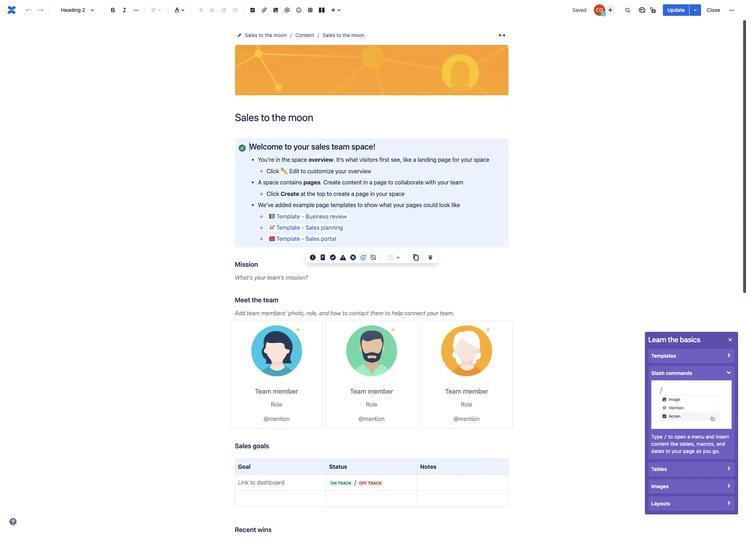 Task type: locate. For each thing, give the bounding box(es) containing it.
2 member from the left
[[368, 388, 393, 396]]

your up show
[[376, 191, 388, 197]]

space!
[[351, 142, 376, 152]]

sales left goals on the left bottom of the page
[[235, 442, 251, 450]]

0 vertical spatial what
[[345, 157, 358, 163]]

update inside button
[[668, 7, 685, 13]]

2 vertical spatial and
[[717, 441, 726, 447]]

editor add emoji image
[[359, 253, 368, 262]]

welcome
[[249, 142, 283, 152]]

saved
[[573, 7, 587, 13]]

template right :toolbox: icon
[[276, 236, 300, 242]]

1 horizontal spatial pages
[[406, 202, 422, 208]]

add
[[235, 310, 245, 317]]

0 horizontal spatial /
[[355, 480, 356, 486]]

template for template - sales portal
[[276, 236, 300, 242]]

to left open
[[669, 434, 673, 440]]

0 horizontal spatial moon
[[274, 32, 287, 38]]

macros,
[[697, 441, 716, 447]]

your down tables,
[[672, 449, 682, 455]]

template down added
[[276, 213, 300, 220]]

- down example
[[302, 213, 304, 220]]

sales to the moon down link image
[[245, 32, 287, 38]]

tables,
[[680, 441, 696, 447]]

indent tab image
[[231, 6, 239, 14]]

team's
[[267, 275, 284, 281]]

connect
[[404, 310, 425, 317]]

1 horizontal spatial sales to the moon link
[[323, 31, 365, 40]]

0 vertical spatial -
[[302, 213, 304, 220]]

track right on
[[338, 481, 352, 486]]

track
[[338, 481, 352, 486], [368, 481, 382, 486]]

add image, video, or file image
[[271, 6, 280, 14]]

0 vertical spatial click
[[267, 168, 279, 175]]

:chart_with_upwards_trend: image
[[269, 225, 275, 230]]

content down "type /"
[[652, 441, 669, 447]]

contains
[[280, 179, 302, 186]]

1 click from the top
[[267, 168, 279, 175]]

0 horizontal spatial overview
[[309, 157, 333, 163]]

2 vertical spatial like
[[671, 441, 679, 447]]

to left collaborate
[[388, 179, 393, 186]]

2 team member from the left
[[350, 388, 393, 396]]

0 horizontal spatial .
[[320, 179, 322, 186]]

1 horizontal spatial role
[[366, 402, 377, 408]]

your
[[294, 142, 309, 152], [461, 157, 472, 163], [335, 168, 347, 175], [438, 179, 449, 186], [376, 191, 388, 197], [393, 202, 405, 208], [254, 275, 266, 281], [427, 310, 438, 317], [672, 449, 682, 455]]

how
[[330, 310, 341, 317]]

help
[[392, 310, 403, 317]]

team
[[255, 388, 271, 396], [350, 388, 366, 396], [445, 388, 462, 396]]

1 vertical spatial in
[[363, 179, 368, 186]]

tables button
[[649, 463, 735, 477]]

1 @mention from the left
[[264, 416, 290, 423]]

1 horizontal spatial track
[[368, 481, 382, 486]]

0 horizontal spatial sales to the moon link
[[245, 31, 287, 40]]

status
[[329, 464, 347, 470]]

0 horizontal spatial and
[[319, 310, 329, 317]]

find and replace image
[[624, 6, 632, 14]]

1 horizontal spatial member
[[368, 388, 393, 396]]

1 horizontal spatial team
[[350, 388, 366, 396]]

2 horizontal spatial role
[[461, 402, 472, 408]]

update left header at top
[[348, 73, 364, 79]]

like right look on the top
[[452, 202, 460, 208]]

a up tables,
[[688, 434, 691, 440]]

0 vertical spatial pages
[[304, 179, 320, 186]]

1 horizontal spatial update
[[668, 7, 685, 13]]

0 vertical spatial overview
[[309, 157, 333, 163]]

2 click from the top
[[267, 191, 279, 197]]

0 horizontal spatial member
[[273, 388, 298, 396]]

photo,
[[288, 310, 305, 317]]

0 vertical spatial in
[[276, 157, 280, 163]]

1 vertical spatial pages
[[406, 202, 422, 208]]

remove image
[[426, 253, 435, 262]]

0 vertical spatial update
[[668, 7, 685, 13]]

and up macros,
[[706, 434, 715, 440]]

1 vertical spatial content
[[652, 441, 669, 447]]

create
[[323, 179, 341, 186], [281, 191, 299, 197]]

templates
[[331, 202, 356, 208]]

type /
[[652, 434, 667, 440]]

update for update
[[668, 7, 685, 13]]

click
[[267, 168, 279, 175], [267, 191, 279, 197]]

0 horizontal spatial what
[[345, 157, 358, 163]]

1 vertical spatial update
[[348, 73, 364, 79]]

what right show
[[379, 202, 392, 208]]

error image
[[349, 253, 357, 262]]

like
[[403, 157, 412, 163], [452, 202, 460, 208], [671, 441, 679, 447]]

2 horizontal spatial team member
[[445, 388, 488, 396]]

2 horizontal spatial like
[[671, 441, 679, 447]]

2 horizontal spatial in
[[370, 191, 375, 197]]

0 vertical spatial like
[[403, 157, 412, 163]]

update inside popup button
[[348, 73, 364, 79]]

bold ⌘b image
[[109, 6, 117, 14]]

3 role from the left
[[461, 402, 472, 408]]

1 moon from the left
[[274, 32, 287, 38]]

1 horizontal spatial moon
[[351, 32, 365, 38]]

in down visitors
[[363, 179, 368, 186]]

- for review
[[302, 213, 304, 220]]

members'
[[261, 310, 287, 317]]

sales goals
[[235, 442, 269, 450]]

3 @mention from the left
[[454, 416, 480, 423]]

:chart_with_upwards_trend: image
[[269, 225, 275, 230]]

1 horizontal spatial in
[[363, 179, 368, 186]]

0 horizontal spatial update
[[348, 73, 364, 79]]

learn the basics
[[649, 336, 701, 344]]

-
[[302, 213, 304, 220], [302, 225, 304, 231], [302, 236, 304, 242]]

0 vertical spatial content
[[342, 179, 362, 186]]

0 horizontal spatial create
[[281, 191, 299, 197]]

1 vertical spatial .
[[320, 179, 322, 186]]

2 horizontal spatial and
[[717, 441, 726, 447]]

0 horizontal spatial team member
[[255, 388, 298, 396]]

1 - from the top
[[302, 213, 304, 220]]

2 - from the top
[[302, 225, 304, 231]]

0 horizontal spatial track
[[338, 481, 352, 486]]

1 horizontal spatial create
[[323, 179, 341, 186]]

like down open
[[671, 441, 679, 447]]

2 vertical spatial template
[[276, 236, 300, 242]]

team.
[[440, 310, 454, 317]]

and down insert
[[717, 441, 726, 447]]

page
[[438, 157, 451, 163], [374, 179, 387, 186], [356, 191, 369, 197], [316, 202, 329, 208], [684, 449, 695, 455]]

- down template - sales planning button
[[302, 236, 304, 242]]

content for in
[[342, 179, 362, 186]]

3 - from the top
[[302, 236, 304, 242]]

update for update header image
[[348, 73, 364, 79]]

and left how
[[319, 310, 329, 317]]

1 vertical spatial and
[[706, 434, 715, 440]]

✏️
[[281, 168, 288, 175]]

in up show
[[370, 191, 375, 197]]

.
[[333, 157, 335, 163], [320, 179, 322, 186]]

pages
[[304, 179, 320, 186], [406, 202, 422, 208]]

/ right type at the right bottom
[[664, 435, 667, 440]]

content up the "create"
[[342, 179, 362, 186]]

your down collaborate
[[393, 202, 405, 208]]

0 horizontal spatial role
[[271, 402, 282, 408]]

and
[[319, 310, 329, 317], [706, 434, 715, 440], [717, 441, 726, 447]]

1 horizontal spatial what
[[379, 202, 392, 208]]

layouts image
[[318, 6, 326, 14]]

1 horizontal spatial /
[[664, 435, 667, 440]]

3 team member from the left
[[445, 388, 488, 396]]

- up template - sales portal button
[[302, 225, 304, 231]]

wins
[[258, 526, 272, 534]]

/ left 'off'
[[355, 480, 356, 486]]

click left ✏️ on the top left of the page
[[267, 168, 279, 175]]

click up the we've
[[267, 191, 279, 197]]

1 horizontal spatial team member
[[350, 388, 393, 396]]

success image
[[329, 253, 337, 262]]

overview up the a space contains pages . create content in a page to collaborate with your team
[[348, 168, 371, 175]]

2 sales to the moon link from the left
[[323, 31, 365, 40]]

edit
[[289, 168, 299, 175]]

page down tables,
[[684, 449, 695, 455]]

1 horizontal spatial @mention
[[359, 416, 385, 423]]

2 @mention from the left
[[359, 416, 385, 423]]

2 team from the left
[[350, 388, 366, 396]]

2 horizontal spatial team
[[445, 388, 462, 396]]

look
[[439, 202, 450, 208]]

0 vertical spatial template
[[276, 213, 300, 220]]

0 vertical spatial /
[[664, 435, 667, 440]]

3 member from the left
[[463, 388, 488, 396]]

3 template from the top
[[276, 236, 300, 242]]

undo ⌘z image
[[24, 6, 33, 14]]

team
[[332, 142, 350, 152], [450, 179, 463, 186], [263, 296, 279, 304], [247, 310, 260, 317]]

with
[[425, 179, 436, 186]]

1 vertical spatial /
[[355, 480, 356, 486]]

:toolbox: image
[[269, 236, 275, 242]]

what right it's at the left
[[345, 157, 358, 163]]

create down contains on the top of page
[[281, 191, 299, 197]]

page down top
[[316, 202, 329, 208]]

sales
[[245, 32, 257, 38], [323, 32, 335, 38], [306, 225, 320, 231], [306, 236, 320, 242], [235, 442, 251, 450]]

0 horizontal spatial pages
[[304, 179, 320, 186]]

type
[[652, 434, 663, 440]]

0 horizontal spatial in
[[276, 157, 280, 163]]

1 template from the top
[[276, 213, 300, 220]]

show
[[364, 202, 378, 208]]

slash commands
[[652, 370, 693, 377]]

goal
[[238, 464, 251, 470]]

0 vertical spatial and
[[319, 310, 329, 317]]

2 track from the left
[[368, 481, 382, 486]]

sales to the moon
[[245, 32, 287, 38], [323, 32, 365, 38]]

. left it's at the left
[[333, 157, 335, 163]]

slash commands button
[[649, 366, 735, 381]]

like inside to open a menu and insert content like tables, macros, and dates to your page as you go.
[[671, 441, 679, 447]]

Main content area, start typing to enter text. text field
[[231, 139, 513, 537]]

overview up "customize" at the top left
[[309, 157, 333, 163]]

1 horizontal spatial and
[[706, 434, 715, 440]]

sales right move this page image
[[245, 32, 257, 38]]

recent
[[235, 526, 256, 534]]

2 horizontal spatial member
[[463, 388, 488, 396]]

:check_mark: image
[[238, 145, 246, 152], [238, 145, 246, 152]]

like right the see,
[[403, 157, 412, 163]]

invite to edit image
[[606, 6, 615, 14]]

- for portal
[[302, 236, 304, 242]]

update left adjust update settings icon
[[668, 7, 685, 13]]

0 horizontal spatial content
[[342, 179, 362, 186]]

template - sales portal
[[276, 236, 336, 242]]

pages down click ✏️ edit to customize your overview
[[304, 179, 320, 186]]

more formatting image
[[132, 6, 140, 14]]

update
[[668, 7, 685, 13], [348, 73, 364, 79]]

table image
[[306, 6, 315, 14]]

to right dates
[[666, 449, 671, 455]]

0 horizontal spatial @mention
[[264, 416, 290, 423]]

team up it's at the left
[[332, 142, 350, 152]]

to open a menu and insert content like tables, macros, and dates to your page as you go.
[[652, 434, 729, 455]]

@mention
[[264, 416, 290, 423], [359, 416, 385, 423], [454, 416, 480, 423]]

pages left could on the right of page
[[406, 202, 422, 208]]

1 horizontal spatial sales to the moon
[[323, 32, 365, 38]]

move this page image
[[236, 32, 242, 38]]

layouts
[[652, 501, 671, 507]]

1 vertical spatial create
[[281, 191, 299, 197]]

1 vertical spatial what
[[379, 202, 392, 208]]

see,
[[391, 157, 402, 163]]

open
[[675, 434, 686, 440]]

example
[[293, 202, 315, 208]]

3 team from the left
[[445, 388, 462, 396]]

1 horizontal spatial content
[[652, 441, 669, 447]]

:notebook: image
[[269, 213, 275, 219], [269, 213, 275, 219]]

0 horizontal spatial sales to the moon
[[245, 32, 287, 38]]

sales to the moon link down the layouts "image"
[[323, 31, 365, 40]]

1 horizontal spatial overview
[[348, 168, 371, 175]]

track right 'off'
[[368, 481, 382, 486]]

it's
[[336, 157, 344, 163]]

1 horizontal spatial .
[[333, 157, 335, 163]]

content inside to open a menu and insert content like tables, macros, and dates to your page as you go.
[[652, 441, 669, 447]]

1 vertical spatial click
[[267, 191, 279, 197]]

update header image
[[348, 73, 396, 79]]

0 horizontal spatial team
[[255, 388, 271, 396]]

a
[[413, 157, 416, 163], [369, 179, 372, 186], [351, 191, 354, 197], [688, 434, 691, 440]]

learn
[[649, 336, 667, 344]]

top
[[317, 191, 325, 197]]

click ✏️ edit to customize your overview
[[267, 168, 371, 175]]

2 horizontal spatial @mention
[[454, 416, 480, 423]]

copy image
[[411, 253, 420, 262]]

in right you're
[[276, 157, 280, 163]]

0 vertical spatial create
[[323, 179, 341, 186]]

template right :chart_with_upwards_trend: icon
[[276, 225, 300, 231]]

2 vertical spatial -
[[302, 236, 304, 242]]

1 horizontal spatial like
[[452, 202, 460, 208]]

space
[[292, 157, 307, 163], [474, 157, 489, 163], [263, 179, 279, 186], [389, 191, 405, 197]]

sales to the moon link down link image
[[245, 31, 287, 40]]

your left sales
[[294, 142, 309, 152]]

team up members'
[[263, 296, 279, 304]]

remove emoji image
[[369, 253, 378, 262]]

sales to the moon down the layouts "image"
[[323, 32, 365, 38]]

space down collaborate
[[389, 191, 405, 197]]

a space contains pages . create content in a page to collaborate with your team
[[258, 179, 463, 186]]

/ inside main content area, start typing to enter text. text field
[[355, 480, 356, 486]]

. up top
[[320, 179, 322, 186]]

a left landing
[[413, 157, 416, 163]]

page left the for
[[438, 157, 451, 163]]

1 vertical spatial template
[[276, 225, 300, 231]]

no restrictions image
[[650, 6, 658, 14]]

link image
[[260, 6, 269, 14]]

create up 'click create at the top to create a page in your space'
[[323, 179, 341, 186]]

2 template from the top
[[276, 225, 300, 231]]

background color image
[[394, 253, 402, 262]]

sales down template - sales planning
[[306, 236, 320, 242]]

template - sales portal button
[[267, 235, 338, 243]]

add team members' photo, role, and how to contact them to help connect your team.
[[235, 310, 454, 317]]

content inside text field
[[342, 179, 362, 186]]

0 horizontal spatial like
[[403, 157, 412, 163]]

1 vertical spatial -
[[302, 225, 304, 231]]

moon
[[274, 32, 287, 38], [351, 32, 365, 38]]

mission?
[[286, 275, 308, 281]]

space up edit
[[292, 157, 307, 163]]

portal
[[321, 236, 336, 242]]

member
[[273, 388, 298, 396], [368, 388, 393, 396], [463, 388, 488, 396]]

to right link
[[250, 480, 255, 486]]



Task type: vqa. For each thing, say whether or not it's contained in the screenshot.
the bottommost Update
yes



Task type: describe. For each thing, give the bounding box(es) containing it.
what's
[[235, 275, 253, 281]]

christina overa image
[[594, 4, 606, 16]]

numbered list ⌘⇧7 image
[[208, 6, 216, 14]]

welcome to your sales team space!
[[249, 142, 376, 152]]

to right how
[[343, 310, 348, 317]]

meet the team
[[235, 296, 279, 304]]

click for click ✏️ edit to customize your overview
[[267, 168, 279, 175]]

you're in the space overview . it's what visitors first see, like a landing page for your space
[[258, 157, 489, 163]]

at
[[301, 191, 306, 197]]

emoji image
[[294, 6, 303, 14]]

to right edit
[[301, 168, 306, 175]]

added
[[275, 202, 292, 208]]

team right add
[[247, 310, 260, 317]]

first
[[379, 157, 389, 163]]

note image
[[319, 253, 327, 262]]

confluence image
[[6, 4, 17, 16]]

mission
[[235, 261, 258, 269]]

landing
[[418, 157, 437, 163]]

info image
[[309, 253, 317, 262]]

content for like
[[652, 441, 669, 447]]

redo ⌘⇧z image
[[36, 6, 45, 14]]

business
[[306, 213, 329, 220]]

1 team from the left
[[255, 388, 271, 396]]

- for planning
[[302, 225, 304, 231]]

your down it's at the left
[[335, 168, 347, 175]]

goals
[[253, 442, 269, 450]]

template for template - sales planning
[[276, 225, 300, 231]]

update header image button
[[346, 61, 398, 79]]

on
[[331, 481, 337, 486]]

content
[[295, 32, 314, 38]]

your inside to open a menu and insert content like tables, macros, and dates to your page as you go.
[[672, 449, 682, 455]]

1 vertical spatial like
[[452, 202, 460, 208]]

:toolbox: image
[[269, 236, 275, 242]]

slash
[[652, 370, 665, 377]]

template for template - business review
[[276, 213, 300, 220]]

images button
[[649, 480, 735, 494]]

off
[[359, 481, 367, 486]]

1 track from the left
[[338, 481, 352, 486]]

2 moon from the left
[[351, 32, 365, 38]]

outdent ⇧tab image
[[219, 6, 228, 14]]

recent wins
[[235, 526, 272, 534]]

templates button
[[649, 349, 735, 364]]

space right the for
[[474, 157, 489, 163]]

click create at the top to create a page in your space
[[267, 191, 405, 197]]

to right move this page image
[[259, 32, 264, 38]]

content link
[[295, 31, 314, 40]]

insert
[[716, 434, 729, 440]]

to right top
[[327, 191, 332, 197]]

1 role from the left
[[271, 402, 282, 408]]

comment icon image
[[638, 6, 647, 14]]

1 team member from the left
[[255, 388, 298, 396]]

your right the for
[[461, 157, 472, 163]]

meet
[[235, 296, 250, 304]]

action item image
[[248, 6, 257, 14]]

page inside to open a menu and insert content like tables, macros, and dates to your page as you go.
[[684, 449, 695, 455]]

adjust update settings image
[[691, 6, 700, 14]]

to right content at top left
[[337, 32, 341, 38]]

visitors
[[360, 157, 378, 163]]

1 sales to the moon link from the left
[[245, 31, 287, 40]]

what's your team's mission?
[[235, 275, 308, 281]]

layouts button
[[649, 497, 735, 512]]

0 vertical spatial .
[[333, 157, 335, 163]]

bullet list ⌘⇧8 image
[[196, 6, 205, 14]]

notes
[[420, 464, 437, 470]]

more image
[[728, 6, 736, 14]]

1 sales to the moon from the left
[[245, 32, 287, 38]]

on track / off track
[[331, 480, 382, 486]]

2 sales to the moon from the left
[[323, 32, 365, 38]]

heading
[[61, 7, 81, 13]]

collaborate
[[395, 179, 424, 186]]

page down first
[[374, 179, 387, 186]]

create
[[334, 191, 350, 197]]

as
[[697, 449, 702, 455]]

2 vertical spatial in
[[370, 191, 375, 197]]

go.
[[713, 449, 720, 455]]

confluence image
[[6, 4, 17, 16]]

commands
[[666, 370, 693, 377]]

you're
[[258, 157, 274, 163]]

images
[[652, 484, 669, 490]]

Give this page a title text field
[[235, 112, 508, 123]]

heading 2 button
[[52, 2, 101, 18]]

template - sales planning button
[[267, 224, 345, 232]]

link to dashboard
[[238, 480, 284, 486]]

we've added example page templates to show what your pages could look like
[[258, 202, 460, 208]]

space right a in the top left of the page
[[263, 179, 279, 186]]

a
[[258, 179, 262, 186]]

close
[[707, 7, 720, 13]]

them
[[370, 310, 384, 317]]

make page full-width image
[[498, 31, 506, 40]]

sales right content at top left
[[323, 32, 335, 38]]

to left show
[[358, 202, 363, 208]]

to right the welcome
[[285, 142, 292, 152]]

update button
[[663, 4, 689, 16]]

template - sales planning
[[276, 225, 343, 231]]

and inside main content area, start typing to enter text. text field
[[319, 310, 329, 317]]

what for visitors
[[345, 157, 358, 163]]

close image
[[726, 336, 735, 345]]

could
[[424, 202, 438, 208]]

review
[[330, 213, 347, 220]]

dashboard
[[257, 480, 284, 486]]

heading 2
[[61, 7, 85, 13]]

page down the a space contains pages . create content in a page to collaborate with your team
[[356, 191, 369, 197]]

template - business review
[[276, 213, 347, 220]]

your left the team.
[[427, 310, 438, 317]]

template - business review button
[[267, 212, 349, 221]]

a right the "create"
[[351, 191, 354, 197]]

templates
[[652, 353, 677, 359]]

a up show
[[369, 179, 372, 186]]

contact
[[349, 310, 369, 317]]

1 member from the left
[[273, 388, 298, 396]]

mention image
[[283, 6, 292, 14]]

team down the for
[[450, 179, 463, 186]]

your right with
[[438, 179, 449, 186]]

sales
[[311, 142, 330, 152]]

what for your
[[379, 202, 392, 208]]

dates
[[652, 449, 665, 455]]

italic ⌘i image
[[120, 6, 129, 14]]

image
[[382, 73, 396, 79]]

link
[[238, 480, 249, 486]]

customize
[[307, 168, 334, 175]]

for
[[452, 157, 460, 163]]

warning image
[[339, 253, 347, 262]]

role,
[[306, 310, 318, 317]]

we've
[[258, 202, 274, 208]]

a inside to open a menu and insert content like tables, macros, and dates to your page as you go.
[[688, 434, 691, 440]]

planning
[[321, 225, 343, 231]]

1 vertical spatial overview
[[348, 168, 371, 175]]

help image
[[9, 518, 17, 527]]

sales down the "template - business review"
[[306, 225, 320, 231]]

tables
[[652, 467, 667, 473]]

/ inside "type /"
[[664, 435, 667, 440]]

2 role from the left
[[366, 402, 377, 408]]

to left help
[[385, 310, 390, 317]]

basics
[[680, 336, 701, 344]]

2
[[82, 7, 85, 13]]

menu
[[692, 434, 705, 440]]

click for click create at the top to create a page in your space
[[267, 191, 279, 197]]

your left team's
[[254, 275, 266, 281]]



